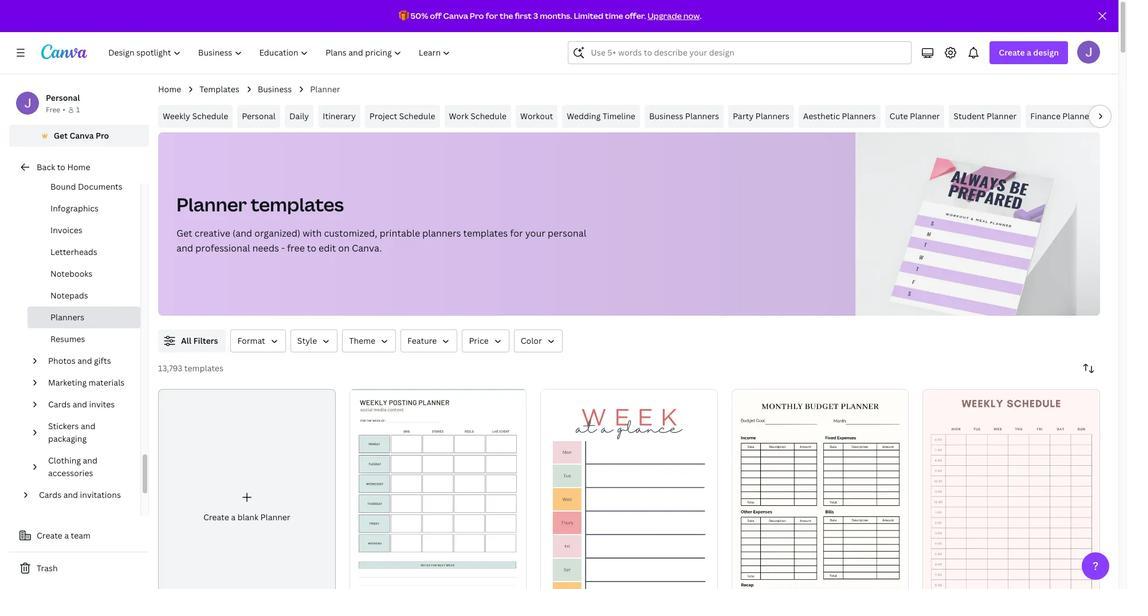 Task type: describe. For each thing, give the bounding box(es) containing it.
blank
[[238, 512, 259, 523]]

13,793
[[158, 363, 183, 374]]

now
[[684, 10, 700, 21]]

project schedule
[[370, 111, 435, 122]]

student planner
[[954, 111, 1017, 122]]

project
[[370, 111, 397, 122]]

work
[[449, 111, 469, 122]]

notepads link
[[28, 285, 140, 307]]

price
[[469, 335, 489, 346]]

aesthetic planners link
[[799, 105, 881, 128]]

stickers and packaging
[[48, 421, 95, 444]]

a for blank
[[231, 512, 236, 523]]

wedding
[[567, 111, 601, 122]]

trash link
[[9, 557, 149, 580]]

trash
[[37, 563, 58, 574]]

finance planner
[[1031, 111, 1093, 122]]

back
[[37, 162, 55, 173]]

canva.
[[352, 242, 382, 255]]

invoices link
[[28, 220, 140, 241]]

create a team
[[37, 530, 91, 541]]

and for accessories
[[83, 455, 97, 466]]

pro inside 'button'
[[96, 130, 109, 141]]

back to home
[[37, 162, 90, 173]]

3
[[534, 10, 538, 21]]

theme
[[349, 335, 375, 346]]

weekly schedule link
[[158, 105, 233, 128]]

invoices
[[50, 225, 82, 236]]

format
[[238, 335, 265, 346]]

to inside get creative (and organized) with customized, printable planners templates for your personal and professional needs - free to edit on canva.
[[307, 242, 316, 255]]

with
[[303, 227, 322, 240]]

timeline
[[603, 111, 636, 122]]

bound
[[50, 181, 76, 192]]

weekly
[[163, 111, 190, 122]]

wedding timeline
[[567, 111, 636, 122]]

back to home link
[[9, 156, 149, 179]]

planner inside student planner link
[[987, 111, 1017, 122]]

planner up itinerary
[[310, 84, 340, 95]]

templates inside get creative (and organized) with customized, printable planners templates for your personal and professional needs - free to edit on canva.
[[463, 227, 508, 240]]

cards and invites
[[48, 399, 115, 410]]

free
[[46, 105, 60, 115]]

letterheads link
[[28, 241, 140, 263]]

a for team
[[64, 530, 69, 541]]

personal link
[[237, 105, 280, 128]]

planner inside cute planner link
[[910, 111, 940, 122]]

resumes
[[50, 334, 85, 345]]

home link
[[158, 83, 181, 96]]

wedding timeline link
[[562, 105, 640, 128]]

creative
[[195, 227, 230, 240]]

marketing materials button
[[44, 372, 134, 394]]

for inside get creative (and organized) with customized, printable planners templates for your personal and professional needs - free to edit on canva.
[[510, 227, 523, 240]]

cards and invitations link
[[34, 484, 134, 506]]

itinerary
[[323, 111, 356, 122]]

stickers
[[48, 421, 79, 432]]

1
[[76, 105, 80, 115]]

and inside get creative (and organized) with customized, printable planners templates for your personal and professional needs - free to edit on canva.
[[177, 242, 193, 255]]

colorful weekly planner image
[[541, 389, 718, 589]]

business link
[[258, 83, 292, 96]]

clothing
[[48, 455, 81, 466]]

planner up creative
[[177, 192, 247, 217]]

filters
[[193, 335, 218, 346]]

on
[[338, 242, 350, 255]]

photos and gifts
[[48, 355, 111, 366]]

format button
[[231, 330, 286, 353]]

notepads
[[50, 290, 88, 301]]

cards for cards and invites
[[48, 399, 71, 410]]

planners for party planners
[[756, 111, 790, 122]]

create a blank planner link
[[158, 389, 336, 589]]

notebooks link
[[28, 263, 140, 285]]

finance planner link
[[1026, 105, 1098, 128]]

1 vertical spatial home
[[67, 162, 90, 173]]

all filters
[[181, 335, 218, 346]]

weekly schedule
[[163, 111, 228, 122]]

minimal weekly schedule planner image
[[923, 389, 1101, 589]]

and for invites
[[73, 399, 87, 410]]

(and
[[233, 227, 252, 240]]

🎁
[[399, 10, 409, 21]]

needs
[[252, 242, 279, 255]]

party planners link
[[729, 105, 794, 128]]

photos
[[48, 355, 76, 366]]

price button
[[462, 330, 509, 353]]

limited
[[574, 10, 604, 21]]

50%
[[411, 10, 428, 21]]

Sort by button
[[1078, 357, 1101, 380]]

business planners link
[[645, 105, 724, 128]]

get for get canva pro
[[54, 130, 68, 141]]

clothing and accessories
[[48, 455, 97, 479]]



Task type: locate. For each thing, give the bounding box(es) containing it.
a left design on the top right
[[1027, 47, 1032, 58]]

a inside button
[[64, 530, 69, 541]]

schedule right project
[[399, 111, 435, 122]]

for left your
[[510, 227, 523, 240]]

get left creative
[[177, 227, 192, 240]]

canva down 1
[[70, 130, 94, 141]]

1 vertical spatial cards
[[39, 490, 61, 500]]

printable social media planner image
[[349, 389, 527, 589]]

upgrade now button
[[648, 10, 700, 21]]

schedule for work schedule
[[471, 111, 507, 122]]

0 vertical spatial get
[[54, 130, 68, 141]]

create for create a team
[[37, 530, 62, 541]]

a inside dropdown button
[[1027, 47, 1032, 58]]

1 horizontal spatial get
[[177, 227, 192, 240]]

create a team button
[[9, 525, 149, 547]]

0 vertical spatial templates
[[251, 192, 344, 217]]

schedule right work
[[471, 111, 507, 122]]

planners right aesthetic
[[842, 111, 876, 122]]

get for get creative (and organized) with customized, printable planners templates for your personal and professional needs - free to edit on canva.
[[177, 227, 192, 240]]

to
[[57, 162, 65, 173], [307, 242, 316, 255]]

create left the team
[[37, 530, 62, 541]]

workout link
[[516, 105, 558, 128]]

pro left the
[[470, 10, 484, 21]]

personal up '•'
[[46, 92, 80, 103]]

1 horizontal spatial schedule
[[399, 111, 435, 122]]

13,793 templates
[[158, 363, 223, 374]]

a left the blank
[[231, 512, 236, 523]]

all
[[181, 335, 192, 346]]

cards and invitations
[[39, 490, 121, 500]]

0 horizontal spatial schedule
[[192, 111, 228, 122]]

0 vertical spatial personal
[[46, 92, 80, 103]]

0 horizontal spatial get
[[54, 130, 68, 141]]

planners left party
[[686, 111, 719, 122]]

design
[[1034, 47, 1059, 58]]

1 horizontal spatial business
[[649, 111, 684, 122]]

itinerary link
[[318, 105, 360, 128]]

infographics link
[[28, 198, 140, 220]]

templates for 13,793 templates
[[184, 363, 223, 374]]

feature button
[[401, 330, 458, 353]]

0 horizontal spatial personal
[[46, 92, 80, 103]]

planners
[[686, 111, 719, 122], [756, 111, 790, 122], [842, 111, 876, 122], [50, 312, 84, 323]]

to right back
[[57, 162, 65, 173]]

None search field
[[568, 41, 912, 64]]

2 schedule from the left
[[399, 111, 435, 122]]

0 vertical spatial home
[[158, 84, 181, 95]]

marketing materials
[[48, 377, 125, 388]]

0 vertical spatial canva
[[443, 10, 468, 21]]

planners inside party planners link
[[756, 111, 790, 122]]

0 vertical spatial to
[[57, 162, 65, 173]]

planner right 'finance'
[[1063, 111, 1093, 122]]

1 horizontal spatial canva
[[443, 10, 468, 21]]

aesthetic
[[804, 111, 840, 122]]

1 horizontal spatial to
[[307, 242, 316, 255]]

planner
[[310, 84, 340, 95], [910, 111, 940, 122], [987, 111, 1017, 122], [1063, 111, 1093, 122], [177, 192, 247, 217], [260, 512, 290, 523]]

and up accessories
[[83, 455, 97, 466]]

create a blank planner
[[203, 512, 290, 523]]

1 vertical spatial personal
[[242, 111, 276, 122]]

0 vertical spatial cards
[[48, 399, 71, 410]]

create a design button
[[990, 41, 1069, 64]]

planner templates
[[177, 192, 344, 217]]

2 horizontal spatial a
[[1027, 47, 1032, 58]]

1 vertical spatial canva
[[70, 130, 94, 141]]

and for gifts
[[77, 355, 92, 366]]

and left "professional"
[[177, 242, 193, 255]]

2 vertical spatial templates
[[184, 363, 223, 374]]

Search search field
[[591, 42, 905, 64]]

free
[[287, 242, 305, 255]]

get creative (and organized) with customized, printable planners templates for your personal and professional needs - free to edit on canva.
[[177, 227, 587, 255]]

0 vertical spatial a
[[1027, 47, 1032, 58]]

templates
[[251, 192, 344, 217], [463, 227, 508, 240], [184, 363, 223, 374]]

0 horizontal spatial create
[[37, 530, 62, 541]]

planners inside aesthetic planners link
[[842, 111, 876, 122]]

1 vertical spatial pro
[[96, 130, 109, 141]]

documents
[[78, 181, 123, 192]]

business for business planners
[[649, 111, 684, 122]]

home up weekly
[[158, 84, 181, 95]]

create left design on the top right
[[999, 47, 1025, 58]]

2 horizontal spatial schedule
[[471, 111, 507, 122]]

2 horizontal spatial create
[[999, 47, 1025, 58]]

time
[[605, 10, 623, 21]]

create left the blank
[[203, 512, 229, 523]]

and left invites
[[73, 399, 87, 410]]

0 vertical spatial create
[[999, 47, 1025, 58]]

0 vertical spatial for
[[486, 10, 498, 21]]

home
[[158, 84, 181, 95], [67, 162, 90, 173]]

0 horizontal spatial templates
[[184, 363, 223, 374]]

professional
[[195, 242, 250, 255]]

0 horizontal spatial a
[[64, 530, 69, 541]]

finance
[[1031, 111, 1061, 122]]

cute
[[890, 111, 908, 122]]

and left gifts
[[77, 355, 92, 366]]

notebooks
[[50, 268, 92, 279]]

infographics
[[50, 203, 99, 214]]

0 horizontal spatial pro
[[96, 130, 109, 141]]

0 vertical spatial pro
[[470, 10, 484, 21]]

free •
[[46, 105, 65, 115]]

planner right the cute
[[910, 111, 940, 122]]

accessories
[[48, 468, 93, 479]]

and for invitations
[[63, 490, 78, 500]]

3 schedule from the left
[[471, 111, 507, 122]]

1 horizontal spatial create
[[203, 512, 229, 523]]

work schedule link
[[445, 105, 511, 128]]

schedule down templates link
[[192, 111, 228, 122]]

create
[[999, 47, 1025, 58], [203, 512, 229, 523], [37, 530, 62, 541]]

planner right student
[[987, 111, 1017, 122]]

1 vertical spatial for
[[510, 227, 523, 240]]

business right timeline
[[649, 111, 684, 122]]

home up bound documents link
[[67, 162, 90, 173]]

a for design
[[1027, 47, 1032, 58]]

1 horizontal spatial pro
[[470, 10, 484, 21]]

top level navigation element
[[101, 41, 461, 64]]

and down cards and invites button
[[81, 421, 95, 432]]

clothing and accessories button
[[44, 450, 134, 484]]

photos and gifts button
[[44, 350, 134, 372]]

letterheads
[[50, 246, 97, 257]]

2 vertical spatial a
[[64, 530, 69, 541]]

upgrade
[[648, 10, 682, 21]]

create a design
[[999, 47, 1059, 58]]

create for create a blank planner
[[203, 512, 229, 523]]

1 vertical spatial to
[[307, 242, 316, 255]]

personal down business 'link'
[[242, 111, 276, 122]]

get down '•'
[[54, 130, 68, 141]]

0 horizontal spatial for
[[486, 10, 498, 21]]

off
[[430, 10, 442, 21]]

1 horizontal spatial a
[[231, 512, 236, 523]]

resumes link
[[28, 328, 140, 350]]

personal
[[548, 227, 587, 240]]

canva inside 'button'
[[70, 130, 94, 141]]

and for packaging
[[81, 421, 95, 432]]

schedule for weekly schedule
[[192, 111, 228, 122]]

pro
[[470, 10, 484, 21], [96, 130, 109, 141]]

planner right the blank
[[260, 512, 290, 523]]

canva right the off
[[443, 10, 468, 21]]

edit
[[319, 242, 336, 255]]

for left the
[[486, 10, 498, 21]]

planners inside 'business planners' link
[[686, 111, 719, 122]]

1 vertical spatial a
[[231, 512, 236, 523]]

cute planner
[[890, 111, 940, 122]]

pro up back to home link
[[96, 130, 109, 141]]

your
[[525, 227, 546, 240]]

cute planner link
[[885, 105, 945, 128]]

stickers and packaging button
[[44, 416, 134, 450]]

1 vertical spatial templates
[[463, 227, 508, 240]]

and inside stickers and packaging
[[81, 421, 95, 432]]

0 horizontal spatial to
[[57, 162, 65, 173]]

templates for planner templates
[[251, 192, 344, 217]]

cards inside cards and invitations link
[[39, 490, 61, 500]]

marketing
[[48, 377, 87, 388]]

cards inside cards and invites button
[[48, 399, 71, 410]]

0 horizontal spatial canva
[[70, 130, 94, 141]]

2 vertical spatial create
[[37, 530, 62, 541]]

planners up resumes
[[50, 312, 84, 323]]

bound documents
[[50, 181, 123, 192]]

templates up with
[[251, 192, 344, 217]]

schedule for project schedule
[[399, 111, 435, 122]]

1 vertical spatial get
[[177, 227, 192, 240]]

and inside clothing and accessories
[[83, 455, 97, 466]]

invitations
[[80, 490, 121, 500]]

1 schedule from the left
[[192, 111, 228, 122]]

elegant and clean monthly budget planner sheet image
[[732, 389, 909, 589]]

templates right planners
[[463, 227, 508, 240]]

.
[[700, 10, 702, 21]]

1 horizontal spatial templates
[[251, 192, 344, 217]]

planners for business planners
[[686, 111, 719, 122]]

get inside get creative (and organized) with customized, printable planners templates for your personal and professional needs - free to edit on canva.
[[177, 227, 192, 240]]

1 vertical spatial business
[[649, 111, 684, 122]]

planner inside create a blank planner element
[[260, 512, 290, 523]]

team
[[71, 530, 91, 541]]

1 horizontal spatial personal
[[242, 111, 276, 122]]

for
[[486, 10, 498, 21], [510, 227, 523, 240]]

offer.
[[625, 10, 646, 21]]

schedule inside the work schedule link
[[471, 111, 507, 122]]

cards down accessories
[[39, 490, 61, 500]]

planner inside finance planner "link"
[[1063, 111, 1093, 122]]

customized,
[[324, 227, 377, 240]]

schedule inside project schedule link
[[399, 111, 435, 122]]

printable
[[380, 227, 420, 240]]

and
[[177, 242, 193, 255], [77, 355, 92, 366], [73, 399, 87, 410], [81, 421, 95, 432], [83, 455, 97, 466], [63, 490, 78, 500]]

work schedule
[[449, 111, 507, 122]]

create inside dropdown button
[[999, 47, 1025, 58]]

schedule
[[192, 111, 228, 122], [399, 111, 435, 122], [471, 111, 507, 122]]

packaging
[[48, 433, 87, 444]]

daily
[[289, 111, 309, 122]]

planners right party
[[756, 111, 790, 122]]

0 vertical spatial business
[[258, 84, 292, 95]]

create inside button
[[37, 530, 62, 541]]

style button
[[291, 330, 338, 353]]

color
[[521, 335, 542, 346]]

0 horizontal spatial business
[[258, 84, 292, 95]]

get inside 'button'
[[54, 130, 68, 141]]

cards for cards and invitations
[[39, 490, 61, 500]]

and down accessories
[[63, 490, 78, 500]]

planners for aesthetic planners
[[842, 111, 876, 122]]

business up personal link
[[258, 84, 292, 95]]

schedule inside weekly schedule link
[[192, 111, 228, 122]]

a left the team
[[64, 530, 69, 541]]

to down with
[[307, 242, 316, 255]]

and inside button
[[73, 399, 87, 410]]

theme button
[[342, 330, 396, 353]]

business for business
[[258, 84, 292, 95]]

get canva pro button
[[9, 125, 149, 147]]

planner templates image
[[856, 132, 1101, 316], [890, 158, 1054, 327]]

1 horizontal spatial for
[[510, 227, 523, 240]]

create a blank planner element
[[158, 389, 336, 589]]

the
[[500, 10, 513, 21]]

1 horizontal spatial home
[[158, 84, 181, 95]]

2 horizontal spatial templates
[[463, 227, 508, 240]]

templates
[[200, 84, 239, 95]]

cards up stickers on the bottom left of the page
[[48, 399, 71, 410]]

1 vertical spatial create
[[203, 512, 229, 523]]

organized)
[[255, 227, 301, 240]]

templates down filters
[[184, 363, 223, 374]]

party
[[733, 111, 754, 122]]

daily link
[[285, 105, 314, 128]]

-
[[281, 242, 285, 255]]

templates link
[[200, 83, 239, 96]]

business planners
[[649, 111, 719, 122]]

create for create a design
[[999, 47, 1025, 58]]

0 horizontal spatial home
[[67, 162, 90, 173]]

workout
[[521, 111, 553, 122]]

jacob simon image
[[1078, 41, 1101, 64]]

materials
[[89, 377, 125, 388]]



Task type: vqa. For each thing, say whether or not it's contained in the screenshot.
list
no



